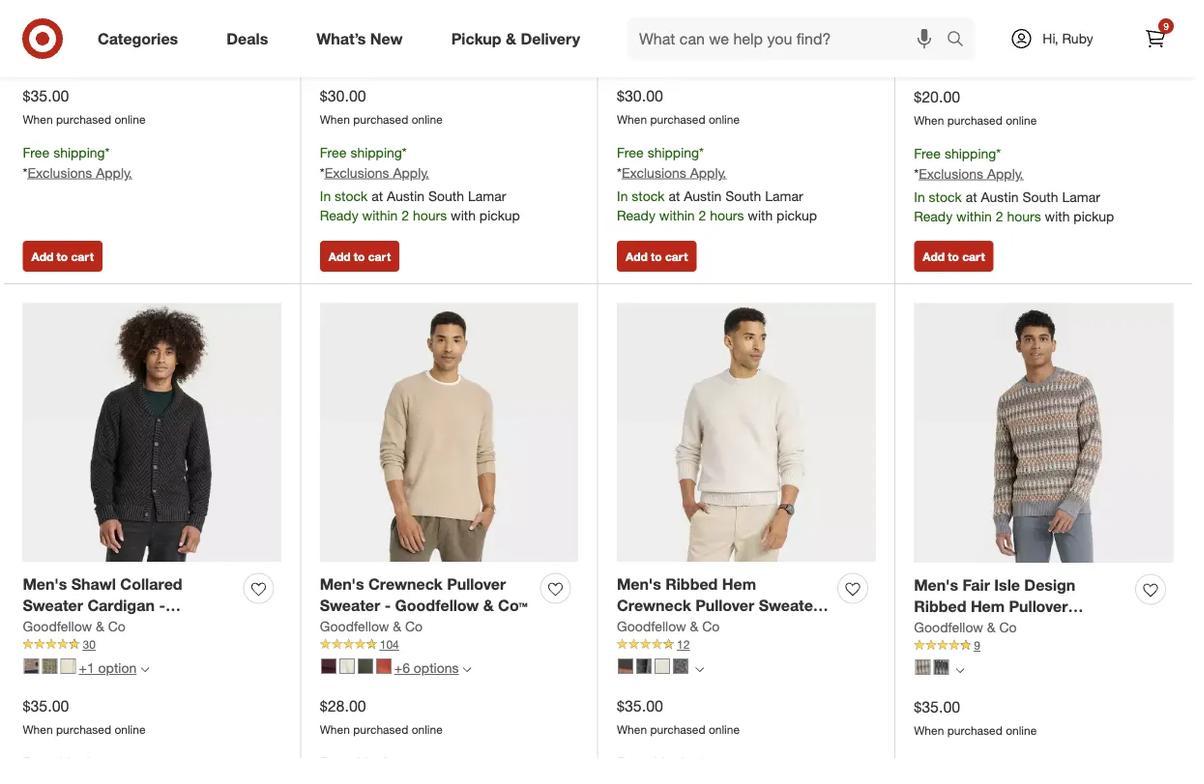 Task type: locate. For each thing, give the bounding box(es) containing it.
2 horizontal spatial in
[[914, 188, 925, 205]]

pullover down design
[[1010, 598, 1068, 616]]

- inside men's shawl collared sweater cardigan - goodfellow & co™
[[159, 597, 165, 615]]

hem
[[722, 574, 757, 593], [971, 598, 1005, 616]]

2 to from the left
[[354, 249, 365, 264]]

co™
[[498, 597, 528, 615], [126, 619, 155, 638], [720, 619, 750, 638], [1093, 620, 1122, 639]]

2 horizontal spatial hours
[[1007, 208, 1042, 225]]

$30.00
[[320, 87, 366, 106], [617, 87, 664, 106]]

men's up gray icon
[[617, 574, 661, 593]]

2 cart from the left
[[368, 249, 391, 264]]

0 horizontal spatial with
[[451, 207, 476, 224]]

purchased inside $20.00 when purchased online
[[948, 113, 1003, 128]]

cart
[[71, 249, 94, 264], [368, 249, 391, 264], [666, 249, 688, 264], [963, 249, 985, 264]]

+1
[[79, 660, 95, 677]]

co
[[108, 8, 126, 25], [702, 8, 720, 25], [1000, 9, 1017, 26], [108, 618, 126, 635], [405, 618, 423, 635], [702, 618, 720, 635], [1000, 619, 1017, 636]]

52
[[677, 27, 690, 42]]

brown image
[[24, 659, 39, 674], [618, 659, 634, 674], [915, 660, 931, 675]]

south
[[428, 187, 464, 204], [726, 187, 762, 204], [1023, 188, 1059, 205]]

goodfellow & co
[[23, 8, 126, 25], [617, 8, 720, 25], [914, 9, 1017, 26], [23, 618, 126, 635], [320, 618, 423, 635], [617, 618, 720, 635], [914, 619, 1017, 636]]

hem up 12 link
[[722, 574, 757, 593]]

2 $30.00 from the left
[[617, 87, 664, 106]]

- inside 'men's ribbed hem crewneck pullover sweater - goodfellow & co™'
[[824, 597, 830, 615]]

austin for 121
[[981, 188, 1019, 205]]

0 horizontal spatial in
[[320, 187, 331, 204]]

crewneck up 12
[[617, 597, 692, 615]]

purchased down all colors icon on the bottom right of the page
[[948, 724, 1003, 738]]

stock for 52
[[632, 187, 665, 204]]

3 cart from the left
[[666, 249, 688, 264]]

0 horizontal spatial ready
[[320, 207, 359, 224]]

2 for 52
[[699, 207, 706, 224]]

free for first 'add to cart' button from right
[[914, 145, 941, 162]]

in
[[320, 187, 331, 204], [617, 187, 628, 204], [914, 188, 925, 205]]

1 vertical spatial 9 link
[[914, 638, 1174, 655]]

9 down the fair
[[974, 639, 981, 653]]

ribbed up 12
[[666, 574, 718, 593]]

1 add from the left
[[31, 249, 53, 264]]

categories link
[[81, 17, 202, 60]]

52 link
[[617, 26, 876, 43]]

1 $30.00 when purchased online from the left
[[320, 87, 443, 127]]

1 horizontal spatial $30.00
[[617, 87, 664, 106]]

lamar for 121
[[1063, 188, 1101, 205]]

1 horizontal spatial within
[[660, 207, 695, 224]]

purchased down the $28.00
[[353, 723, 409, 737]]

rust image
[[376, 659, 392, 674]]

2 horizontal spatial ready
[[914, 208, 953, 225]]

co down the men's crewneck pullover sweater - goodfellow & co™ on the left
[[405, 618, 423, 635]]

add for 3rd 'add to cart' button from the right
[[329, 249, 351, 264]]

with for 121
[[1045, 208, 1070, 225]]

1 horizontal spatial all colors element
[[696, 663, 704, 674]]

1 horizontal spatial crewneck
[[617, 597, 692, 615]]

1 $30.00 from the left
[[320, 87, 366, 106]]

2 horizontal spatial pickup
[[1074, 208, 1115, 225]]

men's fair isle design ribbed hem pullover sweater - goodfellow & co™ link
[[914, 574, 1128, 639]]

sweater up black image
[[914, 620, 975, 639]]

30 link
[[23, 637, 281, 654]]

co™ inside 'men's ribbed hem crewneck pullover sweater - goodfellow & co™'
[[720, 619, 750, 638]]

$35.00 when purchased online for men's shawl collared sweater cardigan - goodfellow & co™
[[23, 697, 146, 737]]

men's ribbed hem crewneck pullover sweater - goodfellow & co™ image
[[617, 303, 876, 562], [617, 303, 876, 562]]

men's
[[23, 574, 67, 593], [320, 574, 364, 593], [617, 574, 661, 593], [914, 575, 959, 594]]

$35.00 for men's shawl collared sweater cardigan - goodfellow & co™
[[23, 697, 69, 716]]

crewneck inside the men's crewneck pullover sweater - goodfellow & co™
[[369, 574, 443, 593]]

in for 121
[[914, 188, 925, 205]]

ribbed inside 'men's ribbed hem crewneck pullover sweater - goodfellow & co™'
[[666, 574, 718, 593]]

all colors element down 30 link
[[141, 663, 149, 674]]

co down isle
[[1000, 619, 1017, 636]]

goodfellow & co link up 12
[[617, 617, 720, 637]]

0 horizontal spatial ribbed
[[666, 574, 718, 593]]

1 horizontal spatial pickup
[[777, 207, 818, 224]]

2 horizontal spatial 2
[[996, 208, 1004, 225]]

$35.00 up free shipping * * exclusions apply.
[[23, 87, 69, 106]]

2 $30.00 when purchased online from the left
[[617, 87, 740, 127]]

exclusions for second 'add to cart' button from right
[[622, 164, 687, 181]]

$28.00
[[320, 697, 366, 716]]

lamar
[[468, 187, 506, 204], [765, 187, 803, 204], [1063, 188, 1101, 205]]

exclusions apply. link for first 'add to cart' button from right
[[919, 165, 1024, 182]]

$35.00 down black image
[[914, 698, 961, 717]]

brown image for men's shawl collared sweater cardigan - goodfellow & co™
[[24, 659, 39, 674]]

$35.00 when purchased online for men's ribbed hem crewneck pullover sweater - goodfellow & co™
[[617, 697, 740, 737]]

1 horizontal spatial hem
[[971, 598, 1005, 616]]

1 vertical spatial 9
[[974, 639, 981, 653]]

austin
[[387, 187, 425, 204], [684, 187, 722, 204], [981, 188, 1019, 205]]

men's inside men's fair isle design ribbed hem pullover sweater - goodfellow & co™
[[914, 575, 959, 594]]

men's crewneck pullover sweater - goodfellow & co™ link
[[320, 573, 533, 617]]

categories
[[98, 29, 178, 48]]

all colors element right black icon
[[696, 663, 704, 674]]

2
[[402, 207, 409, 224], [699, 207, 706, 224], [996, 208, 1004, 225]]

goodfellow & co up 30
[[23, 618, 126, 635]]

1 horizontal spatial with
[[748, 207, 773, 224]]

0 horizontal spatial pullover
[[447, 574, 506, 593]]

2 horizontal spatial stock
[[929, 188, 962, 205]]

- up 12 link
[[824, 597, 830, 615]]

1 horizontal spatial $30.00 when purchased online
[[617, 87, 740, 127]]

1 horizontal spatial south
[[726, 187, 762, 204]]

shipping inside free shipping * * exclusions apply.
[[53, 144, 105, 161]]

men's for men's fair isle design ribbed hem pullover sweater - goodfellow & co™
[[914, 575, 959, 594]]

goodfellow & co up search
[[914, 9, 1017, 26]]

goodfellow & co link up search
[[914, 8, 1017, 27]]

all colors element
[[141, 663, 149, 674], [696, 663, 704, 674], [956, 664, 965, 675]]

sweater inside 'men's ribbed hem crewneck pullover sweater - goodfellow & co™'
[[759, 597, 819, 615]]

121 link
[[914, 27, 1174, 44]]

add for 4th 'add to cart' button from the right
[[31, 249, 53, 264]]

0 horizontal spatial $30.00
[[320, 87, 366, 106]]

men's inside men's shawl collared sweater cardigan - goodfellow & co™
[[23, 574, 67, 593]]

9 link
[[1135, 17, 1177, 60], [914, 638, 1174, 655]]

3 add from the left
[[626, 249, 648, 264]]

men's fair isle design ribbed hem pullover sweater - goodfellow & co™ image
[[914, 303, 1174, 563], [914, 303, 1174, 563]]

men's left the fair
[[914, 575, 959, 594]]

isle
[[995, 575, 1020, 594]]

1 horizontal spatial 9
[[1164, 20, 1169, 32]]

- down the fair
[[979, 620, 985, 639]]

ruby
[[1063, 30, 1094, 47]]

brown image left black image
[[915, 660, 931, 675]]

men's left shawl
[[23, 574, 67, 593]]

$35.00 when purchased online
[[23, 87, 146, 127], [23, 697, 146, 737], [617, 697, 740, 737], [914, 698, 1037, 738]]

purchased down new
[[353, 112, 409, 127]]

sweater inside men's shawl collared sweater cardigan - goodfellow & co™
[[23, 597, 83, 615]]

2 add from the left
[[329, 249, 351, 264]]

add for first 'add to cart' button from right
[[923, 249, 945, 264]]

exclusions apply. link
[[28, 164, 132, 181], [325, 164, 430, 181], [622, 164, 727, 181], [919, 165, 1024, 182]]

deals link
[[210, 17, 292, 60]]

4 add to cart button from the left
[[914, 241, 994, 272]]

all colors image for &
[[696, 666, 704, 674]]

add
[[31, 249, 53, 264], [329, 249, 351, 264], [626, 249, 648, 264], [923, 249, 945, 264]]

men's ribbed hem crewneck pullover sweater - goodfellow & co™ link
[[617, 573, 830, 638]]

1 all colors image from the left
[[141, 666, 149, 674]]

free shipping * * exclusions apply. in stock at  austin south lamar ready within 2 hours with pickup
[[320, 144, 520, 224], [617, 144, 818, 224], [914, 145, 1115, 225]]

hours for 52
[[710, 207, 744, 224]]

$30.00 when purchased online
[[320, 87, 443, 127], [617, 87, 740, 127]]

goodfellow inside the men's crewneck pullover sweater - goodfellow & co™
[[395, 597, 479, 615]]

all colors image inside +1 option dropdown button
[[141, 666, 149, 674]]

goodfellow & co up 52
[[617, 8, 720, 25]]

-
[[159, 597, 165, 615], [385, 597, 391, 615], [824, 597, 830, 615], [979, 620, 985, 639]]

2 horizontal spatial within
[[957, 208, 992, 225]]

pullover inside men's fair isle design ribbed hem pullover sweater - goodfellow & co™
[[1010, 598, 1068, 616]]

$28.00 when purchased online
[[320, 697, 443, 737]]

1 horizontal spatial at
[[669, 187, 680, 204]]

co™ inside the men's crewneck pullover sweater - goodfellow & co™
[[498, 597, 528, 615]]

$35.00 down green icon
[[23, 697, 69, 716]]

pickup
[[451, 29, 502, 48]]

apply.
[[96, 164, 132, 181], [393, 164, 430, 181], [690, 164, 727, 181], [988, 165, 1024, 182]]

$35.00 when purchased online down black icon
[[617, 697, 740, 737]]

2 all colors image from the left
[[696, 666, 704, 674]]

1 add to cart from the left
[[31, 249, 94, 264]]

all colors image right black icon
[[696, 666, 704, 674]]

purchased inside $28.00 when purchased online
[[353, 723, 409, 737]]

pullover up 104 link
[[447, 574, 506, 593]]

& inside the men's crewneck pullover sweater - goodfellow & co™
[[483, 597, 494, 615]]

goodfellow
[[23, 8, 92, 25], [617, 8, 686, 25], [914, 9, 984, 26], [395, 597, 479, 615], [23, 618, 92, 635], [320, 618, 389, 635], [617, 618, 686, 635], [23, 619, 107, 638], [617, 619, 701, 638], [914, 619, 984, 636], [990, 620, 1074, 639]]

free inside free shipping * * exclusions apply.
[[23, 144, 50, 161]]

1 horizontal spatial 2
[[699, 207, 706, 224]]

co down cardigan
[[108, 618, 126, 635]]

goodfellow & co link up all colors icon on the bottom right of the page
[[914, 618, 1017, 638]]

2 horizontal spatial brown image
[[915, 660, 931, 675]]

+6
[[394, 660, 410, 677]]

to
[[57, 249, 68, 264], [354, 249, 365, 264], [651, 249, 662, 264], [948, 249, 960, 264]]

all colors element for &
[[696, 663, 704, 674]]

9 right the ruby
[[1164, 20, 1169, 32]]

1 horizontal spatial brown image
[[618, 659, 634, 674]]

$35.00
[[23, 87, 69, 106], [23, 697, 69, 716], [617, 697, 664, 716], [914, 698, 961, 717]]

within
[[362, 207, 398, 224], [660, 207, 695, 224], [957, 208, 992, 225]]

men's for men's ribbed hem crewneck pullover sweater - goodfellow & co™
[[617, 574, 661, 593]]

1 horizontal spatial in
[[617, 187, 628, 204]]

purchased down +1 option dropdown button
[[56, 723, 111, 737]]

men's shawl collared sweater cardigan - goodfellow & co™ image
[[23, 303, 281, 562], [23, 303, 281, 562]]

1 horizontal spatial ribbed
[[914, 598, 967, 616]]

black image
[[673, 659, 689, 674]]

1 horizontal spatial all colors image
[[696, 666, 704, 674]]

shipping
[[53, 144, 105, 161], [351, 144, 402, 161], [648, 144, 699, 161], [945, 145, 997, 162]]

all colors element inside +1 option dropdown button
[[141, 663, 149, 674]]

all colors image down 30 link
[[141, 666, 149, 674]]

2 horizontal spatial south
[[1023, 188, 1059, 205]]

burgundy image
[[321, 659, 336, 674]]

4 to from the left
[[948, 249, 960, 264]]

9 link down design
[[914, 638, 1174, 655]]

1 horizontal spatial stock
[[632, 187, 665, 204]]

1 to from the left
[[57, 249, 68, 264]]

co™ inside men's shawl collared sweater cardigan - goodfellow & co™
[[126, 619, 155, 638]]

4 add from the left
[[923, 249, 945, 264]]

at for 52
[[669, 187, 680, 204]]

0 vertical spatial 9
[[1164, 20, 1169, 32]]

2 add to cart from the left
[[329, 249, 391, 264]]

cream image
[[60, 659, 76, 674]]

18
[[380, 27, 393, 42]]

goodfellow inside 'men's ribbed hem crewneck pullover sweater - goodfellow & co™'
[[617, 619, 701, 638]]

0 horizontal spatial south
[[428, 187, 464, 204]]

pullover up 12 link
[[696, 597, 755, 615]]

apply. for second 'add to cart' button from right
[[690, 164, 727, 181]]

add to cart button
[[23, 241, 102, 272], [320, 241, 400, 272], [617, 241, 697, 272], [914, 241, 994, 272]]

free shipping * * exclusions apply. in stock at  austin south lamar ready within 2 hours with pickup for 52
[[617, 144, 818, 224]]

men's up cream image
[[320, 574, 364, 593]]

0 horizontal spatial at
[[372, 187, 383, 204]]

1 horizontal spatial austin
[[684, 187, 722, 204]]

men's fair isle design ribbed hem pullover sweater - goodfellow & co™
[[914, 575, 1122, 639]]

co up the 52 link
[[702, 8, 720, 25]]

2 horizontal spatial pullover
[[1010, 598, 1068, 616]]

pullover
[[447, 574, 506, 593], [696, 597, 755, 615], [1010, 598, 1068, 616]]

0 horizontal spatial all colors image
[[141, 666, 149, 674]]

online inside $28.00 when purchased online
[[412, 723, 443, 737]]

search button
[[938, 17, 985, 64]]

$35.00 for men's fair isle design ribbed hem pullover sweater - goodfellow & co™
[[914, 698, 961, 717]]

3 add to cart button from the left
[[617, 241, 697, 272]]

all colors element right black image
[[956, 664, 965, 675]]

when
[[23, 112, 53, 127], [320, 112, 350, 127], [617, 112, 647, 127], [914, 113, 945, 128], [23, 723, 53, 737], [320, 723, 350, 737], [617, 723, 647, 737], [914, 724, 945, 738]]

exclusions
[[28, 164, 92, 181], [325, 164, 389, 181], [622, 164, 687, 181], [919, 165, 984, 182]]

0 horizontal spatial $30.00 when purchased online
[[320, 87, 443, 127]]

sweater
[[23, 597, 83, 615], [320, 597, 380, 615], [759, 597, 819, 615], [914, 620, 975, 639]]

2 horizontal spatial austin
[[981, 188, 1019, 205]]

hem down the fair
[[971, 598, 1005, 616]]

all colors image
[[141, 666, 149, 674], [696, 666, 704, 674]]

1 horizontal spatial lamar
[[765, 187, 803, 204]]

purchased down $20.00
[[948, 113, 1003, 128]]

0 horizontal spatial all colors element
[[141, 663, 149, 674]]

pickup
[[480, 207, 520, 224], [777, 207, 818, 224], [1074, 208, 1115, 225]]

sweater up 104
[[320, 597, 380, 615]]

option
[[98, 660, 137, 677]]

crewneck up 104
[[369, 574, 443, 593]]

brown image left green icon
[[24, 659, 39, 674]]

- down collared
[[159, 597, 165, 615]]

men's inside 'men's ribbed hem crewneck pullover sweater - goodfellow & co™'
[[617, 574, 661, 593]]

2 horizontal spatial all colors element
[[956, 664, 965, 675]]

goodfellow & co link
[[23, 7, 126, 26], [617, 7, 720, 26], [914, 8, 1017, 27], [23, 617, 126, 637], [320, 617, 423, 637], [617, 617, 720, 637], [914, 618, 1017, 638]]

options
[[414, 660, 459, 677]]

goodfellow & co up 104
[[320, 618, 423, 635]]

0 horizontal spatial crewneck
[[369, 574, 443, 593]]

2 horizontal spatial lamar
[[1063, 188, 1101, 205]]

purchased
[[56, 112, 111, 127], [353, 112, 409, 127], [651, 112, 706, 127], [948, 113, 1003, 128], [56, 723, 111, 737], [353, 723, 409, 737], [651, 723, 706, 737], [948, 724, 1003, 738]]

sweater up 12 link
[[759, 597, 819, 615]]

$35.00 when purchased online down all colors icon on the bottom right of the page
[[914, 698, 1037, 738]]

3 add to cart from the left
[[626, 249, 688, 264]]

online
[[115, 112, 146, 127], [412, 112, 443, 127], [709, 112, 740, 127], [1006, 113, 1037, 128], [115, 723, 146, 737], [412, 723, 443, 737], [709, 723, 740, 737], [1006, 724, 1037, 738]]

30
[[83, 638, 96, 652]]

apply. inside free shipping * * exclusions apply.
[[96, 164, 132, 181]]

1 horizontal spatial hours
[[710, 207, 744, 224]]

shipping for 4th 'add to cart' button from the right
[[53, 144, 105, 161]]

1 vertical spatial hem
[[971, 598, 1005, 616]]

0 vertical spatial ribbed
[[666, 574, 718, 593]]

1 vertical spatial crewneck
[[617, 597, 692, 615]]

in for 52
[[617, 187, 628, 204]]

stock
[[335, 187, 368, 204], [632, 187, 665, 204], [929, 188, 962, 205]]

pullover inside the men's crewneck pullover sweater - goodfellow & co™
[[447, 574, 506, 593]]

men's inside the men's crewneck pullover sweater - goodfellow & co™
[[320, 574, 364, 593]]

2 horizontal spatial at
[[966, 188, 978, 205]]

1 horizontal spatial pullover
[[696, 597, 755, 615]]

2 horizontal spatial with
[[1045, 208, 1070, 225]]

4 add to cart from the left
[[923, 249, 985, 264]]

crewneck inside 'men's ribbed hem crewneck pullover sweater - goodfellow & co™'
[[617, 597, 692, 615]]

apply. for first 'add to cart' button from right
[[988, 165, 1024, 182]]

1 vertical spatial ribbed
[[914, 598, 967, 616]]

exclusions inside free shipping * * exclusions apply.
[[28, 164, 92, 181]]

fair
[[963, 575, 991, 594]]

shawl
[[71, 574, 116, 593]]

goodfellow & co link up 30
[[23, 617, 126, 637]]

free
[[23, 144, 50, 161], [320, 144, 347, 161], [617, 144, 644, 161], [914, 145, 941, 162]]

with
[[451, 207, 476, 224], [748, 207, 773, 224], [1045, 208, 1070, 225]]

co up the categories in the top of the page
[[108, 8, 126, 25]]

men's crewneck pullover sweater - goodfellow & co™ image
[[320, 303, 579, 562], [320, 303, 579, 562]]

1 horizontal spatial free shipping * * exclusions apply. in stock at  austin south lamar ready within 2 hours with pickup
[[617, 144, 818, 224]]

sweater down shawl
[[23, 597, 83, 615]]

goodfellow inside men's shawl collared sweater cardigan - goodfellow & co™
[[23, 619, 107, 638]]

0 vertical spatial hem
[[722, 574, 757, 593]]

ribbed
[[666, 574, 718, 593], [914, 598, 967, 616]]

2 horizontal spatial free shipping * * exclusions apply. in stock at  austin south lamar ready within 2 hours with pickup
[[914, 145, 1115, 225]]

1 horizontal spatial ready
[[617, 207, 656, 224]]

online inside $20.00 when purchased online
[[1006, 113, 1037, 128]]

- up 104
[[385, 597, 391, 615]]

ribbed down the fair
[[914, 598, 967, 616]]

&
[[96, 8, 104, 25], [690, 8, 699, 25], [987, 9, 996, 26], [506, 29, 517, 48], [483, 597, 494, 615], [96, 618, 104, 635], [393, 618, 401, 635], [690, 618, 699, 635], [111, 619, 121, 638], [705, 619, 716, 638], [987, 619, 996, 636], [1078, 620, 1088, 639]]

0 vertical spatial crewneck
[[369, 574, 443, 593]]

0 horizontal spatial 2
[[402, 207, 409, 224]]

sweater inside the men's crewneck pullover sweater - goodfellow & co™
[[320, 597, 380, 615]]

0 horizontal spatial 9
[[974, 639, 981, 653]]

men's shawl collared sweater cardigan - goodfellow & co™
[[23, 574, 182, 638]]

purchased down 52
[[651, 112, 706, 127]]

purchased down black icon
[[651, 723, 706, 737]]

*
[[105, 144, 110, 161], [402, 144, 407, 161], [699, 144, 704, 161], [997, 145, 1002, 162], [23, 164, 28, 181], [320, 164, 325, 181], [617, 164, 622, 181], [914, 165, 919, 182]]

$35.00 when purchased online for men's fair isle design ribbed hem pullover sweater - goodfellow & co™
[[914, 698, 1037, 738]]

all colors element for -
[[956, 664, 965, 675]]

$35.00 down gray icon
[[617, 697, 664, 716]]

add to cart for first 'add to cart' button from right
[[923, 249, 985, 264]]

add to cart
[[31, 249, 94, 264], [329, 249, 391, 264], [626, 249, 688, 264], [923, 249, 985, 264]]

brown image left gray icon
[[618, 659, 634, 674]]

9 link right the ruby
[[1135, 17, 1177, 60]]

hours
[[413, 207, 447, 224], [710, 207, 744, 224], [1007, 208, 1042, 225]]

all colors element for co™
[[141, 663, 149, 674]]

0 horizontal spatial hem
[[722, 574, 757, 593]]

add for second 'add to cart' button from right
[[626, 249, 648, 264]]

+1 option
[[79, 660, 137, 677]]

$30.00 when purchased online down new
[[320, 87, 443, 127]]

goodfellow & co up all colors icon on the bottom right of the page
[[914, 619, 1017, 636]]

$35.00 when purchased online down +1 option dropdown button
[[23, 697, 146, 737]]

search
[[938, 31, 985, 50]]

0 horizontal spatial brown image
[[24, 659, 39, 674]]

shipping for second 'add to cart' button from right
[[648, 144, 699, 161]]

ready
[[320, 207, 359, 224], [617, 207, 656, 224], [914, 208, 953, 225]]

9
[[1164, 20, 1169, 32], [974, 639, 981, 653]]

$30.00 when purchased online down 52
[[617, 87, 740, 127]]



Task type: vqa. For each thing, say whether or not it's contained in the screenshot.
others
no



Task type: describe. For each thing, give the bounding box(es) containing it.
- inside the men's crewneck pullover sweater - goodfellow & co™
[[385, 597, 391, 615]]

goodfellow & co link up the categories in the top of the page
[[23, 7, 126, 26]]

pullover inside 'men's ribbed hem crewneck pullover sweater - goodfellow & co™'
[[696, 597, 755, 615]]

free shipping * * exclusions apply.
[[23, 144, 132, 181]]

within for 52
[[660, 207, 695, 224]]

gray image
[[637, 659, 652, 674]]

exclusions apply. link for 3rd 'add to cart' button from the right
[[325, 164, 430, 181]]

apply. for 4th 'add to cart' button from the right
[[96, 164, 132, 181]]

0 horizontal spatial lamar
[[468, 187, 506, 204]]

104
[[380, 638, 399, 652]]

+1 option button
[[15, 653, 158, 684]]

2 for 121
[[996, 208, 1004, 225]]

stock for 121
[[929, 188, 962, 205]]

& inside men's fair isle design ribbed hem pullover sweater - goodfellow & co™
[[1078, 620, 1088, 639]]

design
[[1025, 575, 1076, 594]]

hem inside 'men's ribbed hem crewneck pullover sweater - goodfellow & co™'
[[722, 574, 757, 593]]

What can we help you find? suggestions appear below search field
[[628, 17, 952, 60]]

$35.00 for men's ribbed hem crewneck pullover sweater - goodfellow & co™
[[617, 697, 664, 716]]

purchased up free shipping * * exclusions apply.
[[56, 112, 111, 127]]

exclusions for 3rd 'add to cart' button from the right
[[325, 164, 389, 181]]

0 horizontal spatial free shipping * * exclusions apply. in stock at  austin south lamar ready within 2 hours with pickup
[[320, 144, 520, 224]]

brown image for men's fair isle design ribbed hem pullover sweater - goodfellow & co™
[[915, 660, 931, 675]]

all colors + 6 more colors image
[[463, 666, 472, 674]]

black image
[[934, 660, 949, 675]]

exclusions apply. link for second 'add to cart' button from right
[[622, 164, 727, 181]]

- inside men's fair isle design ribbed hem pullover sweater - goodfellow & co™
[[979, 620, 985, 639]]

men's crewneck pullover sweater - goodfellow & co™
[[320, 574, 528, 615]]

new
[[370, 29, 403, 48]]

$30.00 when purchased online for second 'add to cart' button from right exclusions apply. link
[[617, 87, 740, 127]]

sweater inside men's fair isle design ribbed hem pullover sweater - goodfellow & co™
[[914, 620, 975, 639]]

austin for 52
[[684, 187, 722, 204]]

what's new
[[317, 29, 403, 48]]

what's
[[317, 29, 366, 48]]

all colors image for co™
[[141, 666, 149, 674]]

104 link
[[320, 637, 579, 654]]

1 cart from the left
[[71, 249, 94, 264]]

cardigan
[[87, 597, 155, 615]]

$35.00 when purchased online up free shipping * * exclusions apply.
[[23, 87, 146, 127]]

0 horizontal spatial within
[[362, 207, 398, 224]]

pickup for 52
[[777, 207, 818, 224]]

shipping for 3rd 'add to cart' button from the right
[[351, 144, 402, 161]]

$30.00 for second 'add to cart' button from right exclusions apply. link
[[617, 87, 664, 106]]

ready for 52
[[617, 207, 656, 224]]

1 add to cart button from the left
[[23, 241, 102, 272]]

2 add to cart button from the left
[[320, 241, 400, 272]]

within for 121
[[957, 208, 992, 225]]

+6 options button
[[312, 653, 480, 684]]

$20.00 when purchased online
[[914, 88, 1037, 128]]

men's for men's crewneck pullover sweater - goodfellow & co™
[[320, 574, 364, 593]]

ready for 121
[[914, 208, 953, 225]]

0 horizontal spatial hours
[[413, 207, 447, 224]]

oatmeal image
[[655, 659, 670, 674]]

with for 52
[[748, 207, 773, 224]]

hem inside men's fair isle design ribbed hem pullover sweater - goodfellow & co™
[[971, 598, 1005, 616]]

exclusions for first 'add to cart' button from right
[[919, 165, 984, 182]]

men's ribbed hem crewneck pullover sweater - goodfellow & co™
[[617, 574, 830, 638]]

12
[[677, 638, 690, 652]]

what's new link
[[300, 17, 427, 60]]

collared
[[120, 574, 182, 593]]

ribbed inside men's fair isle design ribbed hem pullover sweater - goodfellow & co™
[[914, 598, 967, 616]]

add to cart for second 'add to cart' button from right
[[626, 249, 688, 264]]

at for 121
[[966, 188, 978, 205]]

south for 52
[[726, 187, 762, 204]]

co™ inside men's fair isle design ribbed hem pullover sweater - goodfellow & co™
[[1093, 620, 1122, 639]]

121
[[974, 28, 994, 43]]

free shipping * * exclusions apply. in stock at  austin south lamar ready within 2 hours with pickup for 121
[[914, 145, 1115, 225]]

4 cart from the left
[[963, 249, 985, 264]]

add to cart for 3rd 'add to cart' button from the right
[[329, 249, 391, 264]]

green image
[[42, 659, 58, 674]]

& inside 'men's ribbed hem crewneck pullover sweater - goodfellow & co™'
[[705, 619, 716, 638]]

18 link
[[320, 26, 579, 43]]

goodfellow inside men's fair isle design ribbed hem pullover sweater - goodfellow & co™
[[990, 620, 1074, 639]]

apply. for 3rd 'add to cart' button from the right
[[393, 164, 430, 181]]

0 horizontal spatial pickup
[[480, 207, 520, 224]]

co up 121 link
[[1000, 9, 1017, 26]]

add to cart for 4th 'add to cart' button from the right
[[31, 249, 94, 264]]

all colors image
[[956, 667, 965, 675]]

free for 4th 'add to cart' button from the right
[[23, 144, 50, 161]]

shipping for first 'add to cart' button from right
[[945, 145, 997, 162]]

when inside $28.00 when purchased online
[[320, 723, 350, 737]]

$30.00 for exclusions apply. link for 3rd 'add to cart' button from the right
[[320, 87, 366, 106]]

when inside $20.00 when purchased online
[[914, 113, 945, 128]]

goodfellow & co link up 104
[[320, 617, 423, 637]]

& inside men's shawl collared sweater cardigan - goodfellow & co™
[[111, 619, 121, 638]]

all colors + 6 more colors element
[[463, 663, 472, 674]]

12 link
[[617, 637, 876, 654]]

deals
[[227, 29, 268, 48]]

3 to from the left
[[651, 249, 662, 264]]

pickup & delivery
[[451, 29, 580, 48]]

co up 12 link
[[702, 618, 720, 635]]

0 horizontal spatial austin
[[387, 187, 425, 204]]

0 vertical spatial 9 link
[[1135, 17, 1177, 60]]

goodfellow & co up the categories in the top of the page
[[23, 8, 126, 25]]

cream image
[[339, 659, 355, 674]]

hi,
[[1043, 30, 1059, 47]]

green image
[[358, 659, 373, 674]]

pickup & delivery link
[[435, 17, 605, 60]]

hi, ruby
[[1043, 30, 1094, 47]]

free for 3rd 'add to cart' button from the right
[[320, 144, 347, 161]]

$30.00 when purchased online for exclusions apply. link for 3rd 'add to cart' button from the right
[[320, 87, 443, 127]]

$20.00
[[914, 88, 961, 106]]

brown image for men's ribbed hem crewneck pullover sweater - goodfellow & co™
[[618, 659, 634, 674]]

+6 options
[[394, 660, 459, 677]]

exclusions for 4th 'add to cart' button from the right
[[28, 164, 92, 181]]

goodfellow & co link up 52
[[617, 7, 720, 26]]

0 horizontal spatial stock
[[335, 187, 368, 204]]

pickup for 121
[[1074, 208, 1115, 225]]

south for 121
[[1023, 188, 1059, 205]]

lamar for 52
[[765, 187, 803, 204]]

men's shawl collared sweater cardigan - goodfellow & co™ link
[[23, 573, 236, 638]]

goodfellow & co up 12
[[617, 618, 720, 635]]

delivery
[[521, 29, 580, 48]]

free for second 'add to cart' button from right
[[617, 144, 644, 161]]

hours for 121
[[1007, 208, 1042, 225]]

men's for men's shawl collared sweater cardigan - goodfellow & co™
[[23, 574, 67, 593]]



